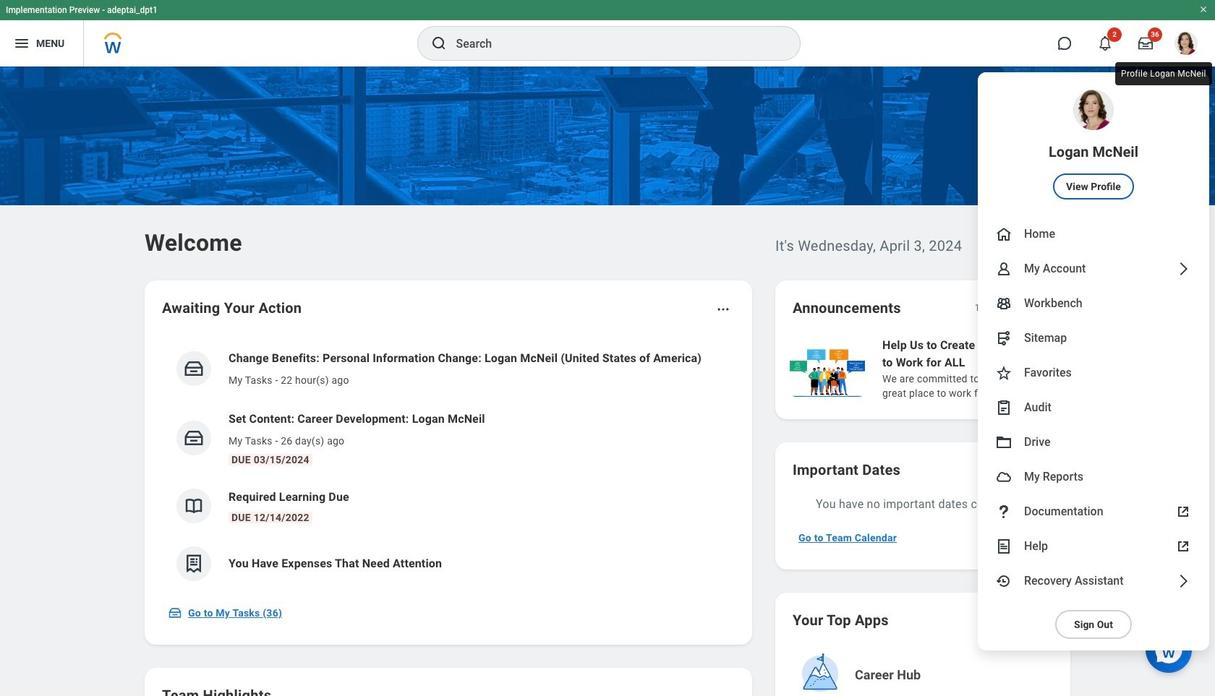 Task type: vqa. For each thing, say whether or not it's contained in the screenshot.
the ext link icon associated with document icon
no



Task type: locate. For each thing, give the bounding box(es) containing it.
justify image
[[13, 35, 30, 52]]

1 vertical spatial ext link image
[[1175, 538, 1193, 556]]

menu item
[[978, 72, 1210, 217], [978, 217, 1210, 252], [978, 252, 1210, 287], [978, 287, 1210, 321], [978, 321, 1210, 356], [978, 356, 1210, 391], [978, 391, 1210, 425], [978, 425, 1210, 460], [978, 460, 1210, 495], [978, 495, 1210, 530], [978, 530, 1210, 564], [978, 564, 1210, 599]]

1 ext link image from the top
[[1175, 504, 1193, 521]]

close environment banner image
[[1200, 5, 1208, 14]]

main content
[[0, 67, 1216, 697]]

11 menu item from the top
[[978, 530, 1210, 564]]

10 menu item from the top
[[978, 495, 1210, 530]]

ext link image for document image
[[1175, 538, 1193, 556]]

banner
[[0, 0, 1216, 651]]

status
[[975, 302, 999, 314]]

0 vertical spatial ext link image
[[1175, 504, 1193, 521]]

user image
[[996, 261, 1013, 278]]

inbox large image
[[1139, 36, 1153, 51]]

Search Workday  search field
[[456, 27, 770, 59]]

7 menu item from the top
[[978, 391, 1210, 425]]

8 menu item from the top
[[978, 425, 1210, 460]]

ext link image
[[1175, 504, 1193, 521], [1175, 538, 1193, 556]]

star image
[[996, 365, 1013, 382]]

search image
[[430, 35, 448, 52]]

1 horizontal spatial list
[[787, 336, 1216, 402]]

2 ext link image from the top
[[1175, 538, 1193, 556]]

menu
[[978, 72, 1210, 651]]

1 vertical spatial inbox image
[[183, 428, 205, 449]]

list
[[787, 336, 1216, 402], [162, 339, 735, 593]]

related actions image
[[716, 302, 731, 317]]

chevron right image
[[1175, 573, 1193, 590]]

dashboard expenses image
[[183, 554, 205, 575]]

ext link image for question image
[[1175, 504, 1193, 521]]

0 vertical spatial inbox image
[[183, 358, 205, 380]]

inbox image
[[168, 606, 182, 621]]

inbox image
[[183, 358, 205, 380], [183, 428, 205, 449]]

document image
[[996, 538, 1013, 556]]

tooltip
[[1113, 59, 1215, 88]]

home image
[[996, 226, 1013, 243]]



Task type: describe. For each thing, give the bounding box(es) containing it.
paste image
[[996, 399, 1013, 417]]

2 menu item from the top
[[978, 217, 1210, 252]]

notifications large image
[[1098, 36, 1113, 51]]

1 inbox image from the top
[[183, 358, 205, 380]]

9 menu item from the top
[[978, 460, 1210, 495]]

12 menu item from the top
[[978, 564, 1210, 599]]

chevron left small image
[[1009, 301, 1023, 316]]

chevron right small image
[[1035, 301, 1049, 316]]

avatar image
[[996, 469, 1013, 486]]

5 menu item from the top
[[978, 321, 1210, 356]]

question image
[[996, 504, 1013, 521]]

folder open image
[[996, 434, 1013, 452]]

logan mcneil image
[[1175, 32, 1198, 55]]

6 menu item from the top
[[978, 356, 1210, 391]]

3 menu item from the top
[[978, 252, 1210, 287]]

1 menu item from the top
[[978, 72, 1210, 217]]

chevron right image
[[1175, 261, 1193, 278]]

2 inbox image from the top
[[183, 428, 205, 449]]

endpoints image
[[996, 330, 1013, 347]]

book open image
[[183, 496, 205, 517]]

0 horizontal spatial list
[[162, 339, 735, 593]]

4 menu item from the top
[[978, 287, 1210, 321]]

contact card matrix manager image
[[996, 295, 1013, 313]]



